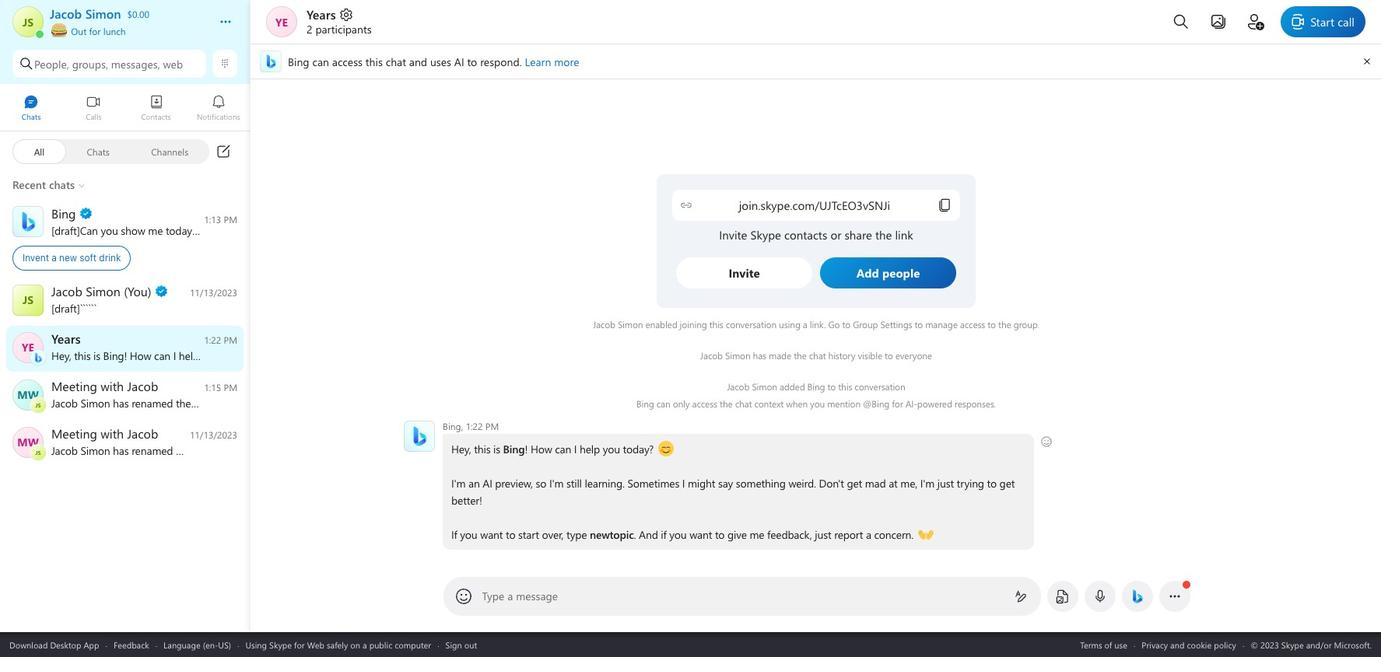 Task type: describe. For each thing, give the bounding box(es) containing it.
2 horizontal spatial access
[[960, 318, 985, 331]]

invent
[[23, 252, 49, 264]]

simon inside jacob simon added bing to this conversation bing can only access the chat context when you mention @bing for ai-powered responses.
[[752, 380, 777, 393]]

type
[[566, 528, 587, 542]]

using
[[779, 318, 800, 331]]

1 vertical spatial just
[[814, 528, 831, 542]]

this down 1:22
[[474, 442, 490, 457]]

i'm an ai preview, so i'm still learning. sometimes i might say something weird. don't get mad at me, i'm just trying to get better! if you want to start over, type
[[451, 476, 1017, 542]]

use
[[1114, 639, 1127, 651]]

drink
[[99, 252, 121, 264]]

0 horizontal spatial and
[[409, 54, 427, 69]]

can inside jacob simon added bing to this conversation bing can only access the chat context when you mention @bing for ai-powered responses.
[[656, 398, 670, 410]]

0 horizontal spatial today?
[[222, 348, 253, 363]]

years
[[307, 6, 336, 23]]

1 horizontal spatial how
[[530, 442, 552, 457]]

just inside i'm an ai preview, so i'm still learning. sometimes i might say something weird. don't get mad at me, i'm just trying to get better! if you want to start over, type
[[937, 476, 954, 491]]

to right go
[[842, 318, 850, 331]]

newtopic . and if you want to give me feedback, just report a concern.
[[589, 528, 916, 542]]

powered
[[917, 398, 952, 410]]

channels
[[151, 145, 189, 158]]

1 i'm from the left
[[451, 476, 465, 491]]

respond.
[[480, 54, 522, 69]]

chats
[[87, 145, 110, 158]]

weird.
[[788, 476, 816, 491]]

public
[[369, 639, 392, 651]]

twitter?
[[308, 223, 344, 238]]

download
[[9, 639, 48, 651]]

0 horizontal spatial on
[[293, 223, 305, 238]]

messages,
[[111, 56, 160, 71]]

2 horizontal spatial the
[[998, 318, 1011, 331]]

language (en-us)
[[163, 639, 231, 651]]

say
[[718, 476, 733, 491]]

1 horizontal spatial hey,
[[451, 442, 471, 457]]

i inside i'm an ai preview, so i'm still learning. sometimes i might say something weird. don't get mad at me, i'm just trying to get better! if you want to start over, type
[[682, 476, 685, 491]]

download desktop app link
[[9, 639, 99, 651]]

link.
[[809, 318, 826, 331]]

0 vertical spatial how
[[130, 348, 151, 363]]

terms of use
[[1080, 639, 1127, 651]]

to left group.
[[987, 318, 995, 331]]

learn
[[525, 54, 551, 69]]

type
[[482, 589, 504, 604]]

new
[[59, 252, 77, 264]]

0 horizontal spatial !
[[124, 348, 127, 363]]

desktop
[[50, 639, 81, 651]]

using skype for web safely on a public computer
[[245, 639, 431, 651]]

years button
[[307, 6, 354, 23]]

settings
[[880, 318, 912, 331]]

people,
[[34, 56, 69, 71]]

[draft]can you show me today's top trending topics on twitter?
[[51, 223, 344, 238]]

[draft]`````` button
[[0, 278, 250, 324]]

using skype for web safely on a public computer link
[[245, 639, 431, 651]]

group
[[853, 318, 878, 331]]

jacob for has made the chat history visible to everyone
[[700, 349, 722, 362]]

a left public
[[363, 639, 367, 651]]

bing,
[[442, 420, 463, 433]]

invent a new soft drink
[[23, 252, 121, 264]]

jacob simon added bing to this conversation bing can only access the chat context when you mention @bing for ai-powered responses.
[[636, 380, 996, 410]]

access inside jacob simon added bing to this conversation bing can only access the chat context when you mention @bing for ai-powered responses.
[[692, 398, 717, 410]]

you inside jacob simon added bing to this conversation bing can only access the chat context when you mention @bing for ai-powered responses.
[[810, 398, 824, 410]]

privacy and cookie policy link
[[1142, 639, 1236, 651]]

over,
[[542, 528, 563, 542]]

visible
[[857, 349, 882, 362]]

1 vertical spatial hey, this is bing ! how can i help you today?
[[451, 442, 656, 457]]

bing up the preview,
[[503, 442, 524, 457]]

[draft]``````
[[51, 301, 96, 316]]

the inside jacob simon added bing to this conversation bing can only access the chat context when you mention @bing for ai-powered responses.
[[719, 398, 732, 410]]

mad
[[865, 476, 885, 491]]

2 vertical spatial for
[[294, 639, 305, 651]]

newtopic
[[589, 528, 633, 542]]

1:22
[[465, 420, 482, 433]]

a right report
[[866, 528, 871, 542]]

feedback link
[[114, 639, 149, 651]]

1 vertical spatial chat
[[809, 349, 826, 362]]

0 vertical spatial is
[[93, 348, 100, 363]]

pm
[[485, 420, 499, 433]]

show
[[121, 223, 145, 238]]

privacy
[[1142, 639, 1168, 651]]

(smileeyes)
[[658, 441, 709, 456]]

3 i'm from the left
[[920, 476, 934, 491]]

jacob inside jacob simon added bing to this conversation bing can only access the chat context when you mention @bing for ai-powered responses.
[[727, 380, 749, 393]]

lunch
[[103, 25, 126, 37]]

app
[[84, 639, 99, 651]]

preview,
[[495, 476, 533, 491]]

still
[[566, 476, 581, 491]]

give
[[727, 528, 746, 542]]

safely
[[327, 639, 348, 651]]

0 vertical spatial conversation
[[725, 318, 776, 331]]

to right visible
[[884, 349, 893, 362]]

everyone
[[895, 349, 932, 362]]

1 vertical spatial me
[[749, 528, 764, 542]]

groups,
[[72, 56, 108, 71]]

(openhands)
[[918, 527, 976, 542]]

us)
[[218, 639, 231, 651]]

1 horizontal spatial i
[[574, 442, 576, 457]]

.
[[633, 528, 636, 542]]

this left uses
[[366, 54, 383, 69]]

to left the give
[[715, 528, 724, 542]]

jacob for enabled joining this conversation using a link. go to group settings to manage access to the group.
[[592, 318, 615, 331]]

1 vertical spatial and
[[1170, 639, 1185, 651]]

terms of use link
[[1080, 639, 1127, 651]]

cookie
[[1187, 639, 1212, 651]]

sign out link
[[445, 639, 477, 651]]

concern.
[[874, 528, 913, 542]]

feedback
[[114, 639, 149, 651]]

all
[[34, 145, 44, 158]]

skype
[[269, 639, 292, 651]]

out for lunch button
[[50, 22, 204, 37]]

message
[[516, 589, 558, 604]]

ai inside i'm an ai preview, so i'm still learning. sometimes i might say something weird. don't get mad at me, i'm just trying to get better! if you want to start over, type
[[482, 476, 492, 491]]

2 get from the left
[[999, 476, 1014, 491]]

added
[[779, 380, 805, 393]]

this right joining
[[709, 318, 723, 331]]

today's
[[166, 223, 198, 238]]

responses.
[[954, 398, 996, 410]]

@bing
[[863, 398, 889, 410]]

computer
[[395, 639, 431, 651]]

if
[[451, 528, 457, 542]]

topics
[[262, 223, 290, 238]]

ai-
[[905, 398, 917, 410]]



Task type: locate. For each thing, give the bounding box(es) containing it.
1 horizontal spatial conversation
[[854, 380, 905, 393]]

on right "safely"
[[350, 639, 360, 651]]

me right show
[[148, 223, 163, 238]]

people, groups, messages, web
[[34, 56, 183, 71]]

2 vertical spatial i
[[682, 476, 685, 491]]

to left start at the bottom left
[[505, 528, 515, 542]]

history
[[828, 349, 855, 362]]

0 vertical spatial the
[[998, 318, 1011, 331]]

i'm left an
[[451, 476, 465, 491]]

0 horizontal spatial for
[[89, 25, 101, 37]]

0 vertical spatial today?
[[222, 348, 253, 363]]

top
[[201, 223, 217, 238]]

jacob down joining
[[700, 349, 722, 362]]

for left web at the bottom left
[[294, 639, 305, 651]]

me right the give
[[749, 528, 764, 542]]

1 horizontal spatial hey, this is bing ! how can i help you today?
[[451, 442, 656, 457]]

2 horizontal spatial i'm
[[920, 476, 934, 491]]

0 vertical spatial just
[[937, 476, 954, 491]]

you inside i'm an ai preview, so i'm still learning. sometimes i might say something weird. don't get mad at me, i'm just trying to get better! if you want to start over, type
[[460, 528, 477, 542]]

0 vertical spatial simon
[[617, 318, 643, 331]]

2 horizontal spatial jacob
[[727, 380, 749, 393]]

1 horizontal spatial simon
[[725, 349, 750, 362]]

2 vertical spatial chat
[[735, 398, 751, 410]]

made
[[768, 349, 791, 362]]

how up so
[[530, 442, 552, 457]]

2 i'm from the left
[[549, 476, 563, 491]]

jacob simon has made the chat history visible to everyone
[[700, 349, 932, 362]]

bing right added
[[807, 380, 825, 393]]

0 vertical spatial me
[[148, 223, 163, 238]]

1 vertical spatial jacob
[[700, 349, 722, 362]]

[draft]can
[[51, 223, 98, 238]]

hey, this is bing ! how can i help you today? down '[draft]``````' button
[[51, 348, 256, 363]]

0 horizontal spatial me
[[148, 223, 163, 238]]

out
[[71, 25, 87, 37]]

1 vertical spatial is
[[493, 442, 500, 457]]

this inside jacob simon added bing to this conversation bing can only access the chat context when you mention @bing for ai-powered responses.
[[838, 380, 852, 393]]

ai right uses
[[454, 54, 464, 69]]

1 vertical spatial i
[[574, 442, 576, 457]]

1 vertical spatial hey,
[[451, 442, 471, 457]]

0 horizontal spatial the
[[719, 398, 732, 410]]

1 horizontal spatial jacob
[[700, 349, 722, 362]]

2 vertical spatial simon
[[752, 380, 777, 393]]

1 vertical spatial !
[[524, 442, 527, 457]]

jacob simon enabled joining this conversation using a link. go to group settings to manage access to the group.
[[592, 318, 1039, 331]]

i'm right so
[[549, 476, 563, 491]]

chat left context
[[735, 398, 751, 410]]

1 vertical spatial the
[[793, 349, 806, 362]]

0 vertical spatial and
[[409, 54, 427, 69]]

0 horizontal spatial is
[[93, 348, 100, 363]]

1 vertical spatial access
[[960, 318, 985, 331]]

an
[[468, 476, 479, 491]]

a right type
[[507, 589, 513, 604]]

0 horizontal spatial just
[[814, 528, 831, 542]]

joining
[[679, 318, 707, 331]]

can
[[312, 54, 329, 69], [154, 348, 170, 363], [656, 398, 670, 410], [555, 442, 571, 457]]

and left uses
[[409, 54, 427, 69]]

0 horizontal spatial conversation
[[725, 318, 776, 331]]

1 horizontal spatial is
[[493, 442, 500, 457]]

i'm right "me,"
[[920, 476, 934, 491]]

me,
[[900, 476, 917, 491]]

simon for enabled joining this conversation using a link. go to group settings to manage access to the group.
[[617, 318, 643, 331]]

sign out
[[445, 639, 477, 651]]

on right topics
[[293, 223, 305, 238]]

1 want from the left
[[480, 528, 502, 542]]

this
[[366, 54, 383, 69], [709, 318, 723, 331], [74, 348, 91, 363], [838, 380, 852, 393], [474, 442, 490, 457]]

i'm
[[451, 476, 465, 491], [549, 476, 563, 491], [920, 476, 934, 491]]

1 vertical spatial on
[[350, 639, 360, 651]]

simon
[[617, 318, 643, 331], [725, 349, 750, 362], [752, 380, 777, 393]]

group.
[[1013, 318, 1039, 331]]

can down '[draft]``````' button
[[154, 348, 170, 363]]

want inside i'm an ai preview, so i'm still learning. sometimes i might say something weird. don't get mad at me, i'm just trying to get better! if you want to start over, type
[[480, 528, 502, 542]]

hey, down [draft]``````
[[51, 348, 71, 363]]

want left the give
[[689, 528, 712, 542]]

1 horizontal spatial on
[[350, 639, 360, 651]]

0 horizontal spatial chat
[[386, 54, 406, 69]]

chat left uses
[[386, 54, 406, 69]]

to right trying
[[987, 476, 996, 491]]

can down years
[[312, 54, 329, 69]]

0 vertical spatial !
[[124, 348, 127, 363]]

better!
[[451, 493, 482, 508]]

terms
[[1080, 639, 1102, 651]]

want left start at the bottom left
[[480, 528, 502, 542]]

2 want from the left
[[689, 528, 712, 542]]

language (en-us) link
[[163, 639, 231, 651]]

how
[[130, 348, 151, 363], [530, 442, 552, 457]]

0 horizontal spatial jacob
[[592, 318, 615, 331]]

0 vertical spatial hey,
[[51, 348, 71, 363]]

1 vertical spatial simon
[[725, 349, 750, 362]]

a left "link."
[[802, 318, 807, 331]]

feedback,
[[767, 528, 812, 542]]

to inside jacob simon added bing to this conversation bing can only access the chat context when you mention @bing for ai-powered responses.
[[827, 380, 835, 393]]

language
[[163, 639, 200, 651]]

0 horizontal spatial help
[[179, 348, 199, 363]]

0 horizontal spatial how
[[130, 348, 151, 363]]

access right 'only'
[[692, 398, 717, 410]]

1 horizontal spatial i'm
[[549, 476, 563, 491]]

to right settings
[[914, 318, 923, 331]]

to
[[467, 54, 477, 69], [842, 318, 850, 331], [914, 318, 923, 331], [987, 318, 995, 331], [884, 349, 893, 362], [827, 380, 835, 393], [987, 476, 996, 491], [505, 528, 515, 542], [715, 528, 724, 542]]

jacob left the enabled at left
[[592, 318, 615, 331]]

access right manage
[[960, 318, 985, 331]]

for
[[89, 25, 101, 37], [891, 398, 903, 410], [294, 639, 305, 651]]

web
[[307, 639, 324, 651]]

to up mention
[[827, 380, 835, 393]]

a left new
[[52, 252, 57, 264]]

1 horizontal spatial chat
[[735, 398, 751, 410]]

manage
[[925, 318, 957, 331]]

bing can access this chat and uses ai to respond. learn more
[[288, 54, 579, 69]]

if
[[660, 528, 666, 542]]

bing
[[288, 54, 309, 69], [103, 348, 124, 363], [807, 380, 825, 393], [636, 398, 654, 410], [503, 442, 524, 457]]

1 horizontal spatial for
[[294, 639, 305, 651]]

0 horizontal spatial get
[[846, 476, 862, 491]]

when
[[786, 398, 807, 410]]

(en-
[[203, 639, 218, 651]]

just left trying
[[937, 476, 954, 491]]

soft
[[80, 252, 97, 264]]

0 vertical spatial jacob
[[592, 318, 615, 331]]

bing, 1:22 pm
[[442, 420, 499, 433]]

0 vertical spatial i
[[173, 348, 176, 363]]

1 horizontal spatial get
[[999, 476, 1014, 491]]

hey,
[[51, 348, 71, 363], [451, 442, 471, 457]]

for inside jacob simon added bing to this conversation bing can only access the chat context when you mention @bing for ai-powered responses.
[[891, 398, 903, 410]]

chat left history
[[809, 349, 826, 362]]

1 horizontal spatial help
[[579, 442, 600, 457]]

0 vertical spatial chat
[[386, 54, 406, 69]]

0 horizontal spatial hey, this is bing ! how can i help you today?
[[51, 348, 256, 363]]

0 vertical spatial on
[[293, 223, 305, 238]]

for inside button
[[89, 25, 101, 37]]

! up the preview,
[[524, 442, 527, 457]]

access down the years button
[[332, 54, 363, 69]]

1 vertical spatial help
[[579, 442, 600, 457]]

0 vertical spatial for
[[89, 25, 101, 37]]

conversation inside jacob simon added bing to this conversation bing can only access the chat context when you mention @bing for ai-powered responses.
[[854, 380, 905, 393]]

0 horizontal spatial ai
[[454, 54, 464, 69]]

uses
[[430, 54, 451, 69]]

2 horizontal spatial simon
[[752, 380, 777, 393]]

conversation up has
[[725, 318, 776, 331]]

policy
[[1214, 639, 1236, 651]]

for left ai-
[[891, 398, 903, 410]]

1 horizontal spatial !
[[524, 442, 527, 457]]

the right made
[[793, 349, 806, 362]]

0 vertical spatial access
[[332, 54, 363, 69]]

just left report
[[814, 528, 831, 542]]

1 vertical spatial today?
[[622, 442, 653, 457]]

0 horizontal spatial i'm
[[451, 476, 465, 491]]

out for lunch
[[68, 25, 126, 37]]

and
[[638, 528, 658, 542]]

web
[[163, 56, 183, 71]]

learn more link
[[525, 54, 579, 69]]

simon left the enabled at left
[[617, 318, 643, 331]]

is down [draft]``````
[[93, 348, 100, 363]]

i down '[draft]``````' button
[[173, 348, 176, 363]]

2 horizontal spatial for
[[891, 398, 903, 410]]

2 horizontal spatial i
[[682, 476, 685, 491]]

tab list
[[0, 88, 250, 131]]

the left context
[[719, 398, 732, 410]]

access
[[332, 54, 363, 69], [960, 318, 985, 331], [692, 398, 717, 410]]

help
[[179, 348, 199, 363], [579, 442, 600, 457]]

jacob left added
[[727, 380, 749, 393]]

1 horizontal spatial and
[[1170, 639, 1185, 651]]

you
[[101, 223, 118, 238], [202, 348, 219, 363], [810, 398, 824, 410], [602, 442, 620, 457], [460, 528, 477, 542], [669, 528, 686, 542]]

of
[[1105, 639, 1112, 651]]

something
[[736, 476, 785, 491]]

can up still
[[555, 442, 571, 457]]

1 vertical spatial ai
[[482, 476, 492, 491]]

i left might
[[682, 476, 685, 491]]

1 vertical spatial how
[[530, 442, 552, 457]]

1 get from the left
[[846, 476, 862, 491]]

1 horizontal spatial the
[[793, 349, 806, 362]]

only
[[672, 398, 689, 410]]

simon left has
[[725, 349, 750, 362]]

mention
[[827, 398, 860, 410]]

0 horizontal spatial i
[[173, 348, 176, 363]]

trending
[[220, 223, 259, 238]]

Type a message text field
[[483, 589, 1002, 605]]

i up still
[[574, 442, 576, 457]]

don't
[[819, 476, 844, 491]]

1 horizontal spatial access
[[692, 398, 717, 410]]

2 vertical spatial access
[[692, 398, 717, 410]]

2 vertical spatial the
[[719, 398, 732, 410]]

1 vertical spatial for
[[891, 398, 903, 410]]

hey, this is bing ! how can i help you today? up so
[[451, 442, 656, 457]]

this up mention
[[838, 380, 852, 393]]

bing left 'only'
[[636, 398, 654, 410]]

conversation
[[725, 318, 776, 331], [854, 380, 905, 393]]

just
[[937, 476, 954, 491], [814, 528, 831, 542]]

sign
[[445, 639, 462, 651]]

simon for has made the chat history visible to everyone
[[725, 349, 750, 362]]

for right out
[[89, 25, 101, 37]]

! down '[draft]``````' button
[[124, 348, 127, 363]]

1 horizontal spatial today?
[[622, 442, 653, 457]]

privacy and cookie policy
[[1142, 639, 1236, 651]]

1 horizontal spatial just
[[937, 476, 954, 491]]

0 vertical spatial hey, this is bing ! how can i help you today?
[[51, 348, 256, 363]]

1 vertical spatial conversation
[[854, 380, 905, 393]]

hey, this is bing ! how can i help you today?
[[51, 348, 256, 363], [451, 442, 656, 457]]

using
[[245, 639, 267, 651]]

get left mad
[[846, 476, 862, 491]]

learning.
[[584, 476, 624, 491]]

bing down '[draft]``````' button
[[103, 348, 124, 363]]

and left cookie
[[1170, 639, 1185, 651]]

the left group.
[[998, 318, 1011, 331]]

download desktop app
[[9, 639, 99, 651]]

jacob
[[592, 318, 615, 331], [700, 349, 722, 362], [727, 380, 749, 393]]

0 vertical spatial ai
[[454, 54, 464, 69]]

so
[[535, 476, 546, 491]]

is
[[93, 348, 100, 363], [493, 442, 500, 457]]

me
[[148, 223, 163, 238], [749, 528, 764, 542]]

0 horizontal spatial access
[[332, 54, 363, 69]]

0 horizontal spatial simon
[[617, 318, 643, 331]]

bing down years
[[288, 54, 309, 69]]

context
[[754, 398, 783, 410]]

2 vertical spatial jacob
[[727, 380, 749, 393]]

is down pm
[[493, 442, 500, 457]]

0 vertical spatial help
[[179, 348, 199, 363]]

conversation up @bing
[[854, 380, 905, 393]]

simon up context
[[752, 380, 777, 393]]

has
[[752, 349, 766, 362]]

to left respond.
[[467, 54, 477, 69]]

chat inside jacob simon added bing to this conversation bing can only access the chat context when you mention @bing for ai-powered responses.
[[735, 398, 751, 410]]

hey, down 'bing,'
[[451, 442, 471, 457]]

get right trying
[[999, 476, 1014, 491]]

more
[[554, 54, 579, 69]]

1 horizontal spatial me
[[749, 528, 764, 542]]

trying
[[956, 476, 984, 491]]

1 horizontal spatial want
[[689, 528, 712, 542]]

1 horizontal spatial ai
[[482, 476, 492, 491]]

this down [draft]``````
[[74, 348, 91, 363]]

2 horizontal spatial chat
[[809, 349, 826, 362]]

might
[[687, 476, 715, 491]]

0 horizontal spatial want
[[480, 528, 502, 542]]

ai right an
[[482, 476, 492, 491]]

can left 'only'
[[656, 398, 670, 410]]

how down '[draft]``````' button
[[130, 348, 151, 363]]



Task type: vqa. For each thing, say whether or not it's contained in the screenshot.
menu
no



